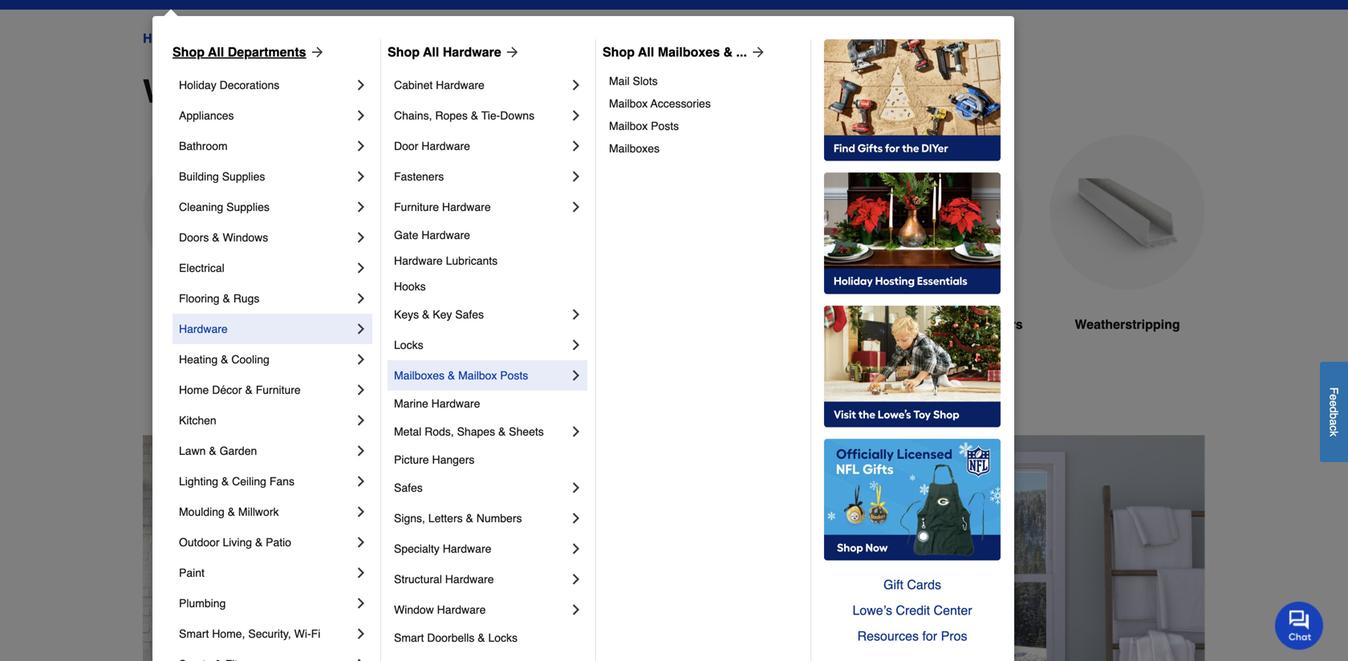 Task type: locate. For each thing, give the bounding box(es) containing it.
chevron right image for metal rods, shapes & sheets
[[568, 424, 584, 440]]

2 horizontal spatial all
[[638, 45, 654, 59]]

key
[[433, 308, 452, 321]]

all for mailboxes
[[638, 45, 654, 59]]

hooks link
[[394, 274, 584, 299]]

bathroom
[[179, 140, 228, 152]]

structural hardware link
[[394, 564, 568, 595]]

furniture hardware link
[[394, 192, 568, 222]]

smart for smart doorbells & locks
[[394, 632, 424, 644]]

supplies for building supplies
[[222, 170, 265, 183]]

mailbox for mailbox posts
[[609, 120, 648, 132]]

mailbox
[[609, 97, 648, 110], [609, 120, 648, 132], [458, 369, 497, 382]]

supplies for cleaning supplies
[[226, 201, 270, 213]]

0 horizontal spatial safes
[[394, 482, 423, 494]]

doors down "rugs"
[[228, 317, 265, 332]]

chevron right image for smart home, security, wi-fi
[[353, 626, 369, 642]]

supplies up cleaning supplies
[[222, 170, 265, 183]]

fans
[[270, 475, 295, 488]]

fasteners link
[[394, 161, 568, 192]]

windows inside 'link'
[[555, 317, 612, 332]]

1 vertical spatial mailboxes
[[609, 142, 660, 155]]

hardware down mailboxes & mailbox posts
[[432, 397, 480, 410]]

safes right key
[[455, 308, 484, 321]]

moulding & millwork link
[[179, 497, 353, 527]]

& up marine hardware
[[448, 369, 455, 382]]

exterior
[[176, 317, 225, 332]]

all for departments
[[208, 45, 224, 59]]

0 horizontal spatial posts
[[500, 369, 528, 382]]

1 horizontal spatial furniture
[[394, 201, 439, 213]]

center
[[934, 603, 972, 618]]

keys & key safes link
[[394, 299, 568, 330]]

keys & key safes
[[394, 308, 484, 321]]

keys
[[394, 308, 419, 321]]

e up 'b'
[[1328, 400, 1341, 407]]

chains, ropes & tie-downs
[[394, 109, 535, 122]]

shop
[[173, 45, 205, 59], [388, 45, 420, 59], [603, 45, 635, 59]]

1 horizontal spatial safes
[[455, 308, 484, 321]]

1 vertical spatial supplies
[[226, 201, 270, 213]]

mailbox accessories link
[[609, 92, 799, 115]]

mailboxes down mailbox posts
[[609, 142, 660, 155]]

shop up cabinet
[[388, 45, 420, 59]]

0 horizontal spatial shop
[[173, 45, 205, 59]]

& left patio in the left of the page
[[255, 536, 263, 549]]

2 vertical spatial mailbox
[[458, 369, 497, 382]]

0 vertical spatial mailbox
[[609, 97, 648, 110]]

pros
[[941, 629, 967, 644]]

chains,
[[394, 109, 432, 122]]

windows & doors up decorations
[[193, 31, 295, 46]]

2 horizontal spatial shop
[[603, 45, 635, 59]]

mail slots link
[[609, 70, 799, 92]]

1 e from the top
[[1328, 394, 1341, 400]]

locks down window hardware link
[[488, 632, 518, 644]]

mailbox posts link
[[609, 115, 799, 137]]

all up holiday decorations
[[208, 45, 224, 59]]

hardware lubricants
[[394, 254, 498, 267]]

shop up holiday
[[173, 45, 205, 59]]

kitchen
[[179, 414, 216, 427]]

doors up door
[[324, 73, 417, 110]]

& left tie-
[[471, 109, 478, 122]]

lubricants
[[446, 254, 498, 267]]

letters
[[428, 512, 463, 525]]

0 horizontal spatial smart
[[179, 628, 209, 640]]

exterior doors link
[[143, 135, 299, 373]]

safes link
[[394, 473, 568, 503]]

& left key
[[422, 308, 430, 321]]

1 vertical spatial posts
[[500, 369, 528, 382]]

arrow right image inside the shop all hardware 'link'
[[501, 44, 521, 60]]

posts down the mailbox accessories
[[651, 120, 679, 132]]

building supplies link
[[179, 161, 353, 192]]

1 shop from the left
[[173, 45, 205, 59]]

doors & windows link
[[179, 222, 353, 253]]

1 horizontal spatial smart
[[394, 632, 424, 644]]

1 vertical spatial locks
[[488, 632, 518, 644]]

2 all from the left
[[423, 45, 439, 59]]

chevron right image for cabinet hardware
[[568, 77, 584, 93]]

hardware down signs, letters & numbers
[[443, 543, 491, 555]]

lawn & garden link
[[179, 436, 353, 466]]

chevron right image for mailboxes & mailbox posts
[[568, 368, 584, 384]]

hardware up cabinet hardware "link"
[[443, 45, 501, 59]]

& down arrow right icon
[[292, 73, 316, 110]]

picture hangers
[[394, 453, 475, 466]]

mailboxes inside shop all mailboxes & ... link
[[658, 45, 720, 59]]

smart
[[179, 628, 209, 640], [394, 632, 424, 644]]

furniture
[[394, 201, 439, 213], [256, 384, 301, 396]]

posts inside mailbox posts link
[[651, 120, 679, 132]]

chevron right image for keys & key safes
[[568, 307, 584, 323]]

all
[[208, 45, 224, 59], [423, 45, 439, 59], [638, 45, 654, 59]]

shop up mail
[[603, 45, 635, 59]]

hardware for marine hardware
[[432, 397, 480, 410]]

1 vertical spatial furniture
[[256, 384, 301, 396]]

chevron right image for building supplies
[[353, 169, 369, 185]]

moulding & millwork
[[179, 506, 279, 518]]

chevron right image for outdoor living & patio
[[353, 535, 369, 551]]

doors left arrow right icon
[[260, 31, 295, 46]]

mailboxes link
[[609, 137, 799, 160]]

resources for pros link
[[824, 624, 1001, 649]]

a barn door with a brown frame, three frosted glass panels, black hardware and a black track. image
[[687, 135, 843, 290]]

cleaning supplies
[[179, 201, 270, 213]]

all up cabinet hardware
[[423, 45, 439, 59]]

living
[[223, 536, 252, 549]]

moulding
[[179, 506, 225, 518]]

e
[[1328, 394, 1341, 400], [1328, 400, 1341, 407]]

safes down picture
[[394, 482, 423, 494]]

holiday decorations
[[179, 79, 280, 91]]

arrow right image inside shop all mailboxes & ... link
[[747, 44, 766, 60]]

2 shop from the left
[[388, 45, 420, 59]]

hardware down fasteners link
[[442, 201, 491, 213]]

0 vertical spatial safes
[[455, 308, 484, 321]]

2 vertical spatial mailboxes
[[394, 369, 445, 382]]

doors & windows
[[179, 231, 268, 244]]

mailboxes up mail slots link
[[658, 45, 720, 59]]

chevron right image
[[353, 108, 369, 124], [353, 138, 369, 154], [568, 138, 584, 154], [353, 169, 369, 185], [568, 169, 584, 185], [568, 199, 584, 215], [568, 307, 584, 323], [568, 337, 584, 353], [568, 368, 584, 384], [353, 413, 369, 429], [568, 480, 584, 496], [353, 504, 369, 520], [353, 565, 369, 581], [568, 602, 584, 618], [353, 626, 369, 642], [353, 656, 369, 661]]

chevron right image for locks
[[568, 337, 584, 353]]

0 horizontal spatial furniture
[[256, 384, 301, 396]]

mailboxes inside mailboxes & mailbox posts link
[[394, 369, 445, 382]]

mailbox up marine hardware link
[[458, 369, 497, 382]]

windows
[[193, 31, 245, 46], [143, 73, 283, 110], [223, 231, 268, 244], [555, 317, 612, 332]]

chevron right image for kitchen
[[353, 413, 369, 429]]

hardware up window hardware link
[[445, 573, 494, 586]]

shop for shop all hardware
[[388, 45, 420, 59]]

a white three-panel, craftsman-style, prehung interior door with doorframe and hinges. image
[[324, 135, 480, 290]]

interior doors link
[[324, 135, 480, 373]]

slots
[[633, 75, 658, 87]]

posts up marine hardware link
[[500, 369, 528, 382]]

appliances link
[[179, 100, 353, 131]]

arrow right image for shop all mailboxes & ...
[[747, 44, 766, 60]]

1 horizontal spatial posts
[[651, 120, 679, 132]]

signs, letters & numbers link
[[394, 503, 568, 534]]

numbers
[[476, 512, 522, 525]]

mailboxes up marine
[[394, 369, 445, 382]]

0 vertical spatial locks
[[394, 339, 423, 352]]

1 all from the left
[[208, 45, 224, 59]]

smart doorbells & locks link
[[394, 625, 584, 651]]

mailbox posts
[[609, 120, 679, 132]]

0 horizontal spatial all
[[208, 45, 224, 59]]

patio
[[266, 536, 291, 549]]

arrow right image
[[501, 44, 521, 60], [747, 44, 766, 60]]

& left the sheets
[[498, 425, 506, 438]]

window hardware
[[394, 604, 486, 616]]

mailboxes & mailbox posts
[[394, 369, 528, 382]]

building supplies
[[179, 170, 265, 183]]

marine hardware
[[394, 397, 480, 410]]

advertisement region
[[143, 435, 1205, 661]]

a blue six-lite, two-panel, shaker-style exterior door. image
[[143, 135, 299, 290]]

hardware down ropes
[[422, 140, 470, 152]]

paint link
[[179, 558, 353, 588]]

chevron right image for doors & windows
[[353, 230, 369, 246]]

arrow right image
[[306, 44, 325, 60]]

1 vertical spatial home
[[179, 384, 209, 396]]

1 horizontal spatial shop
[[388, 45, 420, 59]]

locks down the interior doors
[[394, 339, 423, 352]]

hardware up chains, ropes & tie-downs
[[436, 79, 485, 91]]

0 vertical spatial supplies
[[222, 170, 265, 183]]

furniture up kitchen link
[[256, 384, 301, 396]]

mailbox down mail slots
[[609, 97, 648, 110]]

smart down plumbing on the left of the page
[[179, 628, 209, 640]]

mailboxes & mailbox posts link
[[394, 360, 568, 391]]

furniture up the gate
[[394, 201, 439, 213]]

2 e from the top
[[1328, 400, 1341, 407]]

mailboxes for mailboxes
[[609, 142, 660, 155]]

hardware up hooks
[[394, 254, 443, 267]]

locks
[[394, 339, 423, 352], [488, 632, 518, 644]]

supplies inside building supplies link
[[222, 170, 265, 183]]

shop for shop all departments
[[173, 45, 205, 59]]

chevron right image for safes
[[568, 480, 584, 496]]

e up d
[[1328, 394, 1341, 400]]

metal rods, shapes & sheets link
[[394, 417, 568, 447]]

& left "rugs"
[[223, 292, 230, 305]]

shop for shop all mailboxes & ...
[[603, 45, 635, 59]]

& right lawn
[[209, 445, 216, 457]]

for
[[923, 629, 937, 644]]

1 vertical spatial mailbox
[[609, 120, 648, 132]]

marine hardware link
[[394, 391, 584, 417]]

downs
[[500, 109, 535, 122]]

locks link
[[394, 330, 568, 360]]

supplies down building supplies link at the left top of the page
[[226, 201, 270, 213]]

0 vertical spatial home
[[143, 31, 179, 46]]

None search field
[[508, 0, 946, 12]]

smart inside 'link'
[[394, 632, 424, 644]]

supplies
[[222, 170, 265, 183], [226, 201, 270, 213]]

chevron right image
[[353, 77, 369, 93], [568, 77, 584, 93], [568, 108, 584, 124], [353, 199, 369, 215], [353, 230, 369, 246], [353, 260, 369, 276], [353, 291, 369, 307], [353, 321, 369, 337], [353, 352, 369, 368], [353, 382, 369, 398], [568, 424, 584, 440], [353, 443, 369, 459], [353, 474, 369, 490], [568, 510, 584, 526], [353, 535, 369, 551], [568, 541, 584, 557], [568, 571, 584, 587], [353, 596, 369, 612]]

gift cards link
[[824, 572, 1001, 598]]

mailbox down the mailbox accessories
[[609, 120, 648, 132]]

chevron right image for holiday decorations
[[353, 77, 369, 93]]

2 arrow right image from the left
[[747, 44, 766, 60]]

hardware up smart doorbells & locks
[[437, 604, 486, 616]]

shop all departments link
[[173, 43, 325, 62]]

hardware for gate hardware
[[422, 229, 470, 242]]

1 horizontal spatial locks
[[488, 632, 518, 644]]

0 vertical spatial mailboxes
[[658, 45, 720, 59]]

shop all mailboxes & ... link
[[603, 43, 766, 62]]

posts inside mailboxes & mailbox posts link
[[500, 369, 528, 382]]

3 shop from the left
[[603, 45, 635, 59]]

arrow right image for shop all hardware
[[501, 44, 521, 60]]

lowe's credit center link
[[824, 598, 1001, 624]]

chevron right image for electrical
[[353, 260, 369, 276]]

cleaning
[[179, 201, 223, 213]]

& up decorations
[[248, 31, 257, 46]]

a black double-hung window with six panes. image
[[506, 135, 661, 290]]

all up "slots"
[[638, 45, 654, 59]]

0 horizontal spatial arrow right image
[[501, 44, 521, 60]]

3 all from the left
[[638, 45, 654, 59]]

0 vertical spatial furniture
[[394, 201, 439, 213]]

1 horizontal spatial home
[[179, 384, 209, 396]]

shop inside 'link'
[[388, 45, 420, 59]]

departments
[[228, 45, 306, 59]]

0 vertical spatial posts
[[651, 120, 679, 132]]

building
[[179, 170, 219, 183]]

chevron right image for lawn & garden
[[353, 443, 369, 459]]

hardware up the hardware lubricants
[[422, 229, 470, 242]]

outdoor living & patio link
[[179, 527, 353, 558]]

1 horizontal spatial arrow right image
[[747, 44, 766, 60]]

garage doors & openers link
[[868, 135, 1024, 373]]

hardware for structural hardware
[[445, 573, 494, 586]]

0 horizontal spatial home
[[143, 31, 179, 46]]

hardware inside "link"
[[436, 79, 485, 91]]

structural hardware
[[394, 573, 494, 586]]

chevron right image for signs, letters & numbers
[[568, 510, 584, 526]]

windows & doors down departments
[[143, 73, 417, 110]]

chevron right image for door hardware
[[568, 138, 584, 154]]

electrical link
[[179, 253, 353, 283]]

mail
[[609, 75, 630, 87]]

smart down window
[[394, 632, 424, 644]]

1 horizontal spatial all
[[423, 45, 439, 59]]

hardware down flooring
[[179, 323, 228, 335]]

rods,
[[425, 425, 454, 438]]

holiday
[[179, 79, 216, 91]]

lawn
[[179, 445, 206, 457]]

arrow right image up cabinet hardware "link"
[[501, 44, 521, 60]]

& left "millwork"
[[228, 506, 235, 518]]

shop all departments
[[173, 45, 306, 59]]

f e e d b a c k
[[1328, 387, 1341, 437]]

arrow right image up mail slots link
[[747, 44, 766, 60]]

f e e d b a c k button
[[1320, 362, 1348, 462]]

chevron right image for paint
[[353, 565, 369, 581]]

all inside 'link'
[[423, 45, 439, 59]]

doorbells
[[427, 632, 475, 644]]

supplies inside cleaning supplies link
[[226, 201, 270, 213]]

1 vertical spatial safes
[[394, 482, 423, 494]]

1 arrow right image from the left
[[501, 44, 521, 60]]



Task type: describe. For each thing, give the bounding box(es) containing it.
fasteners
[[394, 170, 444, 183]]

shapes
[[457, 425, 495, 438]]

chevron right image for cleaning supplies
[[353, 199, 369, 215]]

specialty
[[394, 543, 440, 555]]

hardware lubricants link
[[394, 248, 584, 274]]

accessories
[[651, 97, 711, 110]]

appliances
[[179, 109, 234, 122]]

hardware for specialty hardware
[[443, 543, 491, 555]]

& right letters
[[466, 512, 473, 525]]

fi
[[311, 628, 320, 640]]

tie-
[[481, 109, 500, 122]]

flooring & rugs
[[179, 292, 260, 305]]

gift
[[884, 577, 904, 592]]

gift cards
[[884, 577, 941, 592]]

doors down hooks
[[407, 317, 445, 332]]

& left ceiling
[[221, 475, 229, 488]]

home for home décor & furniture
[[179, 384, 209, 396]]

chains, ropes & tie-downs link
[[394, 100, 568, 131]]

flooring
[[179, 292, 220, 305]]

chevron right image for lighting & ceiling fans
[[353, 474, 369, 490]]

gate hardware link
[[394, 222, 584, 248]]

cabinet
[[394, 79, 433, 91]]

d
[[1328, 407, 1341, 413]]

weatherstripping
[[1075, 317, 1180, 332]]

home,
[[212, 628, 245, 640]]

credit
[[896, 603, 930, 618]]

a piece of white weatherstripping. image
[[1050, 135, 1205, 290]]

chevron right image for moulding & millwork
[[353, 504, 369, 520]]

safes inside keys & key safes link
[[455, 308, 484, 321]]

garage doors & openers
[[870, 317, 1023, 332]]

electrical
[[179, 262, 225, 274]]

windows link
[[506, 135, 661, 373]]

sheets
[[509, 425, 544, 438]]

chat invite button image
[[1275, 601, 1324, 650]]

& down cleaning supplies
[[212, 231, 220, 244]]

door hardware
[[394, 140, 470, 152]]

0 vertical spatial windows & doors
[[193, 31, 295, 46]]

doors right garage
[[917, 317, 954, 332]]

chevron right image for chains, ropes & tie-downs
[[568, 108, 584, 124]]

heating
[[179, 353, 218, 366]]

heating & cooling link
[[179, 344, 353, 375]]

chevron right image for furniture hardware
[[568, 199, 584, 215]]

interior
[[360, 317, 404, 332]]

holiday hosting essentials. image
[[824, 173, 1001, 295]]

lawn & garden
[[179, 445, 257, 457]]

rugs
[[233, 292, 260, 305]]

& left cooling
[[221, 353, 228, 366]]

chevron right image for heating & cooling
[[353, 352, 369, 368]]

weatherstripping link
[[1050, 135, 1205, 373]]

hardware for furniture hardware
[[442, 201, 491, 213]]

decorations
[[220, 79, 280, 91]]

lowe's
[[853, 603, 892, 618]]

garden
[[220, 445, 257, 457]]

visit the lowe's toy shop. image
[[824, 306, 1001, 428]]

windows & doors link
[[193, 29, 295, 48]]

signs, letters & numbers
[[394, 512, 522, 525]]

garage
[[870, 317, 914, 332]]

window hardware link
[[394, 595, 568, 625]]

openers
[[971, 317, 1023, 332]]

a blue chamberlain garage door opener with two white light panels. image
[[868, 135, 1024, 290]]

picture
[[394, 453, 429, 466]]

find gifts for the diyer. image
[[824, 39, 1001, 161]]

chevron right image for plumbing
[[353, 596, 369, 612]]

chevron right image for home décor & furniture
[[353, 382, 369, 398]]

specialty hardware
[[394, 543, 491, 555]]

officially licensed n f l gifts. shop now. image
[[824, 439, 1001, 561]]

mailboxes for mailboxes & mailbox posts
[[394, 369, 445, 382]]

chevron right image for appliances
[[353, 108, 369, 124]]

home link
[[143, 29, 179, 48]]

chevron right image for specialty hardware
[[568, 541, 584, 557]]

hardware for door hardware
[[422, 140, 470, 152]]

...
[[736, 45, 747, 59]]

bathroom link
[[179, 131, 353, 161]]

& down window hardware link
[[478, 632, 485, 644]]

cabinet hardware link
[[394, 70, 568, 100]]

chevron right image for fasteners
[[568, 169, 584, 185]]

structural
[[394, 573, 442, 586]]

shop all hardware
[[388, 45, 501, 59]]

1 vertical spatial windows & doors
[[143, 73, 417, 110]]

interior doors
[[360, 317, 445, 332]]

hangers
[[432, 453, 475, 466]]

home décor & furniture link
[[179, 375, 353, 405]]

door
[[394, 140, 418, 152]]

exterior doors
[[176, 317, 265, 332]]

kitchen link
[[179, 405, 353, 436]]

wi-
[[294, 628, 311, 640]]

hooks
[[394, 280, 426, 293]]

heating & cooling
[[179, 353, 270, 366]]

0 horizontal spatial locks
[[394, 339, 423, 352]]

smart for smart home, security, wi-fi
[[179, 628, 209, 640]]

mailbox for mailbox accessories
[[609, 97, 648, 110]]

doors down "cleaning" at the left top of the page
[[179, 231, 209, 244]]

f
[[1328, 387, 1341, 394]]

signs,
[[394, 512, 425, 525]]

shop all hardware link
[[388, 43, 521, 62]]

chevron right image for bathroom
[[353, 138, 369, 154]]

chevron right image for window hardware
[[568, 602, 584, 618]]

chevron right image for structural hardware
[[568, 571, 584, 587]]

all for hardware
[[423, 45, 439, 59]]

cooling
[[231, 353, 270, 366]]

hardware for window hardware
[[437, 604, 486, 616]]

& right décor at left bottom
[[245, 384, 253, 396]]

home for home
[[143, 31, 179, 46]]

ropes
[[435, 109, 468, 122]]

mailbox accessories
[[609, 97, 711, 110]]

lighting & ceiling fans
[[179, 475, 295, 488]]

c
[[1328, 425, 1341, 431]]

safes inside safes link
[[394, 482, 423, 494]]

shop all mailboxes & ...
[[603, 45, 747, 59]]

window
[[394, 604, 434, 616]]

chevron right image for flooring & rugs
[[353, 291, 369, 307]]

chevron right image for hardware
[[353, 321, 369, 337]]

& left ...
[[724, 45, 733, 59]]

hardware for cabinet hardware
[[436, 79, 485, 91]]

lowe's credit center
[[853, 603, 972, 618]]

& left openers
[[958, 317, 967, 332]]

home décor & furniture
[[179, 384, 301, 396]]

metal
[[394, 425, 422, 438]]

furniture hardware
[[394, 201, 491, 213]]

picture hangers link
[[394, 447, 584, 473]]

lighting
[[179, 475, 218, 488]]

security,
[[248, 628, 291, 640]]

locks inside 'link'
[[488, 632, 518, 644]]

holiday decorations link
[[179, 70, 353, 100]]



Task type: vqa. For each thing, say whether or not it's contained in the screenshot.
Can I return a Lowe's Gift Card or exchange it for cash? button
no



